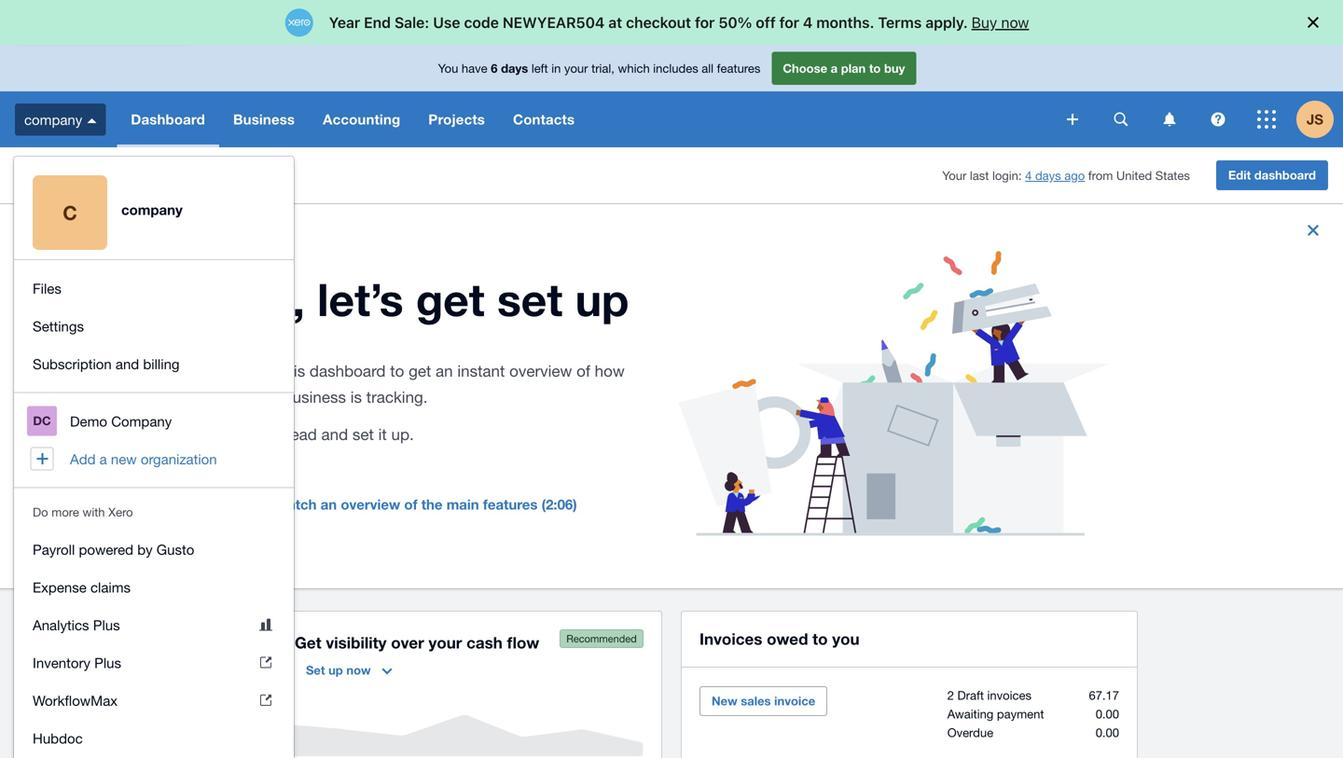 Task type: vqa. For each thing, say whether or not it's contained in the screenshot.
top 0.00
yes



Task type: locate. For each thing, give the bounding box(es) containing it.
1 vertical spatial up
[[329, 664, 343, 678]]

company button
[[0, 91, 117, 147]]

dashboard inside use this dashboard to get an instant overview of how your business is tracking.
[[310, 362, 386, 380]]

plus
[[93, 617, 120, 634], [94, 655, 121, 671]]

analytics
[[33, 617, 89, 634]]

expense claims link
[[14, 569, 294, 607]]

1 horizontal spatial of
[[577, 362, 591, 380]]

0.00
[[1096, 707, 1120, 722], [1096, 726, 1120, 741]]

more
[[52, 505, 79, 520]]

features right main
[[483, 496, 538, 513]]

0 horizontal spatial days
[[501, 61, 528, 75]]

your
[[564, 61, 588, 75], [248, 388, 279, 406], [429, 634, 462, 652]]

overview right instant
[[510, 362, 572, 380]]

expense
[[33, 579, 87, 596]]

billing
[[143, 356, 180, 372]]

1 vertical spatial 0.00 link
[[1096, 726, 1120, 741]]

of left the the
[[404, 496, 418, 513]]

1 vertical spatial dashboard
[[310, 362, 386, 380]]

dashboard right the edit
[[1255, 168, 1317, 182]]

0 vertical spatial overview
[[510, 362, 572, 380]]

0.00 link
[[1096, 707, 1120, 722], [1096, 726, 1120, 741]]

navigation containing demo company
[[14, 393, 294, 488]]

up right set
[[329, 664, 343, 678]]

workflowmax
[[33, 693, 118, 709]]

a right add
[[100, 451, 107, 467]]

get up the tracking.
[[409, 362, 431, 380]]

1 vertical spatial get
[[409, 362, 431, 380]]

a
[[831, 61, 838, 75], [100, 451, 107, 467]]

1 horizontal spatial an
[[436, 362, 453, 380]]

to left 'you'
[[813, 630, 828, 649]]

0 vertical spatial company
[[24, 111, 82, 128]]

2 horizontal spatial your
[[564, 61, 588, 75]]

1 vertical spatial an
[[321, 496, 337, 513]]

powered
[[79, 542, 133, 558]]

1 horizontal spatial a
[[831, 61, 838, 75]]

payroll
[[33, 542, 75, 558]]

to for buy
[[869, 61, 881, 75]]

0 horizontal spatial up
[[329, 664, 343, 678]]

contacts
[[513, 111, 575, 128]]

0 vertical spatial an
[[436, 362, 453, 380]]

1 horizontal spatial to
[[813, 630, 828, 649]]

0 vertical spatial and
[[116, 356, 139, 372]]

to inside c banner
[[869, 61, 881, 75]]

dashboard
[[1255, 168, 1317, 182], [310, 362, 386, 380]]

sales
[[741, 694, 771, 709]]

0 vertical spatial 0.00 link
[[1096, 707, 1120, 722]]

an right watch
[[321, 496, 337, 513]]

1 vertical spatial to
[[390, 362, 404, 380]]

svg image inside company popup button
[[87, 118, 96, 123]]

c
[[63, 201, 77, 224]]

watch
[[275, 496, 317, 513]]

navigation
[[14, 393, 294, 488]]

0 vertical spatial features
[[717, 61, 761, 75]]

new
[[712, 694, 738, 709]]

dashboard link
[[117, 91, 219, 147]]

overview left the the
[[341, 496, 401, 513]]

features
[[717, 61, 761, 75], [483, 496, 538, 513]]

1 vertical spatial of
[[404, 496, 418, 513]]

1 vertical spatial and
[[321, 426, 348, 444]]

set
[[306, 664, 325, 678]]

1 vertical spatial your
[[248, 388, 279, 406]]

svg image left dashboard
[[87, 118, 96, 123]]

edit dashboard button
[[1217, 160, 1329, 190]]

your down use
[[248, 388, 279, 406]]

settings
[[33, 318, 84, 335]]

cartoon office workers image
[[679, 251, 1110, 536]]

subscription
[[33, 356, 112, 372]]

2 horizontal spatial to
[[869, 61, 881, 75]]

from
[[1089, 168, 1113, 183]]

includes
[[653, 61, 699, 75]]

go ahead and set it up.
[[248, 426, 414, 444]]

group
[[14, 260, 294, 392]]

to up the tracking.
[[390, 362, 404, 380]]

0 vertical spatial a
[[831, 61, 838, 75]]

plus for inventory plus
[[94, 655, 121, 671]]

1 horizontal spatial features
[[717, 61, 761, 75]]

hubdoc
[[33, 731, 83, 747]]

analytics plus link
[[14, 607, 294, 644]]

1 0.00 from the top
[[1096, 707, 1120, 722]]

0 vertical spatial set
[[497, 273, 563, 326]]

1 vertical spatial features
[[483, 496, 538, 513]]

and right ahead
[[321, 426, 348, 444]]

up
[[575, 273, 629, 326], [329, 664, 343, 678]]

you have 6 days left in your trial, which includes all features
[[438, 61, 761, 75]]

expense claims
[[33, 579, 131, 596]]

0 vertical spatial days
[[501, 61, 528, 75]]

and inside subscription and billing link
[[116, 356, 139, 372]]

overview inside use this dashboard to get an instant overview of how your business is tracking.
[[510, 362, 572, 380]]

0 horizontal spatial an
[[321, 496, 337, 513]]

payment
[[997, 707, 1045, 722]]

1 horizontal spatial and
[[321, 426, 348, 444]]

days right "6"
[[501, 61, 528, 75]]

1 horizontal spatial set
[[497, 273, 563, 326]]

1 horizontal spatial up
[[575, 273, 629, 326]]

67.17 link
[[1089, 689, 1120, 703]]

an left instant
[[436, 362, 453, 380]]

0 vertical spatial plus
[[93, 617, 120, 634]]

svg image left js
[[1258, 110, 1276, 129]]

demo company
[[70, 413, 172, 430]]

1 horizontal spatial days
[[1036, 168, 1062, 183]]

get
[[416, 273, 485, 326], [409, 362, 431, 380]]

analytics plus
[[33, 617, 120, 634]]

overdue
[[948, 726, 994, 741]]

your inside c banner
[[564, 61, 588, 75]]

1 0.00 link from the top
[[1096, 707, 1120, 722]]

do
[[33, 505, 48, 520]]

tracking.
[[366, 388, 428, 406]]

add
[[70, 451, 96, 467]]

0 vertical spatial dashboard
[[1255, 168, 1317, 182]]

0 vertical spatial 0.00
[[1096, 707, 1120, 722]]

get up instant
[[416, 273, 485, 326]]

0 vertical spatial up
[[575, 273, 629, 326]]

days
[[501, 61, 528, 75], [1036, 168, 1062, 183]]

and
[[116, 356, 139, 372], [321, 426, 348, 444]]

login:
[[993, 168, 1022, 183]]

a left plan
[[831, 61, 838, 75]]

organization
[[141, 451, 217, 467]]

2 vertical spatial your
[[429, 634, 462, 652]]

is
[[351, 388, 362, 406]]

have
[[462, 61, 488, 75]]

set for up
[[497, 273, 563, 326]]

set left it
[[353, 426, 374, 444]]

contacts button
[[499, 91, 589, 147]]

banking icon image
[[224, 630, 280, 686]]

up up how
[[575, 273, 629, 326]]

0.00 link for overdue
[[1096, 726, 1120, 741]]

your right over
[[429, 634, 462, 652]]

your right in at the left top
[[564, 61, 588, 75]]

1 horizontal spatial your
[[429, 634, 462, 652]]

files
[[33, 280, 61, 297]]

united
[[1117, 168, 1153, 183]]

1 vertical spatial set
[[353, 426, 374, 444]]

1 vertical spatial plus
[[94, 655, 121, 671]]

1 vertical spatial 0.00
[[1096, 726, 1120, 741]]

days right 4
[[1036, 168, 1062, 183]]

4
[[1026, 168, 1032, 183]]

0 horizontal spatial your
[[248, 388, 279, 406]]

choose a plan to buy
[[783, 61, 905, 75]]

set up instant
[[497, 273, 563, 326]]

up inside button
[[329, 664, 343, 678]]

dashboard up 'is'
[[310, 362, 386, 380]]

edit dashboard
[[1229, 168, 1317, 182]]

svg image
[[1164, 112, 1176, 126]]

0 vertical spatial your
[[564, 61, 588, 75]]

0.00 for awaiting payment
[[1096, 707, 1120, 722]]

to inside use this dashboard to get an instant overview of how your business is tracking.
[[390, 362, 404, 380]]

dashboard inside button
[[1255, 168, 1317, 182]]

inventory
[[33, 655, 90, 671]]

flow
[[507, 634, 540, 652]]

subscription and billing
[[33, 356, 180, 372]]

1 horizontal spatial overview
[[510, 362, 572, 380]]

0 horizontal spatial to
[[390, 362, 404, 380]]

add a new organization
[[70, 451, 217, 467]]

0 vertical spatial to
[[869, 61, 881, 75]]

plus down claims
[[93, 617, 120, 634]]

1 horizontal spatial dashboard
[[1255, 168, 1317, 182]]

(2:06)
[[542, 496, 577, 513]]

watch an overview of the main features (2:06) button
[[275, 496, 577, 513]]

business
[[283, 388, 346, 406]]

c banner
[[0, 45, 1344, 759]]

0 horizontal spatial a
[[100, 451, 107, 467]]

2 0.00 link from the top
[[1096, 726, 1120, 741]]

1 vertical spatial company
[[15, 166, 85, 185]]

and left "billing"
[[116, 356, 139, 372]]

you
[[438, 61, 458, 75]]

overview
[[510, 362, 572, 380], [341, 496, 401, 513]]

of left how
[[577, 362, 591, 380]]

4 days ago button
[[1026, 168, 1085, 183]]

0 vertical spatial of
[[577, 362, 591, 380]]

dialog
[[0, 0, 1344, 45]]

0 horizontal spatial and
[[116, 356, 139, 372]]

svg image left svg image
[[1115, 112, 1129, 126]]

0 horizontal spatial set
[[353, 426, 374, 444]]

watch an overview of the main features (2:06)
[[275, 496, 577, 513]]

0.00 for overdue
[[1096, 726, 1120, 741]]

svg image
[[1258, 110, 1276, 129], [1115, 112, 1129, 126], [1212, 112, 1226, 126], [1067, 114, 1079, 125], [87, 118, 96, 123]]

plan
[[841, 61, 866, 75]]

an
[[436, 362, 453, 380], [321, 496, 337, 513]]

1 vertical spatial a
[[100, 451, 107, 467]]

get inside use this dashboard to get an instant overview of how your business is tracking.
[[409, 362, 431, 380]]

plus right inventory
[[94, 655, 121, 671]]

days inside c banner
[[501, 61, 528, 75]]

to left 'buy'
[[869, 61, 881, 75]]

0 horizontal spatial dashboard
[[310, 362, 386, 380]]

2 0.00 from the top
[[1096, 726, 1120, 741]]

add a new organization link
[[14, 440, 294, 478]]

1 vertical spatial overview
[[341, 496, 401, 513]]

which
[[618, 61, 650, 75]]

visibility
[[326, 634, 387, 652]]

instant
[[458, 362, 505, 380]]

navigation inside c banner
[[14, 393, 294, 488]]

owed
[[767, 630, 808, 649]]

0.00 link for awaiting payment
[[1096, 707, 1120, 722]]

features right all
[[717, 61, 761, 75]]

trial,
[[592, 61, 615, 75]]

plus for analytics plus
[[93, 617, 120, 634]]

a for plan
[[831, 61, 838, 75]]



Task type: describe. For each thing, give the bounding box(es) containing it.
close image
[[1299, 216, 1329, 245]]

2 vertical spatial to
[[813, 630, 828, 649]]

projects button
[[415, 91, 499, 147]]

draft
[[958, 689, 984, 703]]

states
[[1156, 168, 1191, 183]]

up.
[[391, 426, 414, 444]]

payroll powered by gusto link
[[14, 531, 294, 569]]

company
[[111, 413, 172, 430]]

choose
[[783, 61, 828, 75]]

demo company link
[[14, 403, 294, 440]]

of inside use this dashboard to get an instant overview of how your business is tracking.
[[577, 362, 591, 380]]

awaiting
[[948, 707, 994, 722]]

xero
[[108, 505, 133, 520]]

new
[[111, 451, 137, 467]]

main
[[447, 496, 479, 513]]

to for get
[[390, 362, 404, 380]]

how
[[595, 362, 625, 380]]

business
[[233, 111, 295, 128]]

ahead
[[273, 426, 317, 444]]

accounting
[[323, 111, 401, 128]]

2
[[948, 689, 954, 703]]

all
[[702, 61, 714, 75]]

dashboard
[[131, 111, 205, 128]]

company inside popup button
[[24, 111, 82, 128]]

6
[[491, 61, 498, 75]]

awaiting payment
[[948, 707, 1045, 722]]

business button
[[219, 91, 309, 147]]

invoices
[[700, 630, 763, 649]]

hi,
[[248, 273, 305, 326]]

do more with xero group
[[14, 522, 294, 759]]

js
[[1307, 111, 1324, 128]]

0 horizontal spatial features
[[483, 496, 538, 513]]

group containing files
[[14, 260, 294, 392]]

use
[[248, 362, 276, 380]]

invoice
[[775, 694, 816, 709]]

payroll powered by gusto
[[33, 542, 194, 558]]

this
[[280, 362, 305, 380]]

workflowmax link
[[14, 682, 294, 720]]

0 horizontal spatial overview
[[341, 496, 401, 513]]

0 vertical spatial get
[[416, 273, 485, 326]]

0 horizontal spatial of
[[404, 496, 418, 513]]

set for it
[[353, 426, 374, 444]]

svg image right svg image
[[1212, 112, 1226, 126]]

2 draft invoices
[[948, 689, 1032, 703]]

now
[[347, 664, 371, 678]]

invoices owed to you
[[700, 630, 860, 649]]

ago
[[1065, 168, 1085, 183]]

features inside c banner
[[717, 61, 761, 75]]

get
[[295, 634, 322, 652]]

your inside use this dashboard to get an instant overview of how your business is tracking.
[[248, 388, 279, 406]]

with
[[83, 505, 105, 520]]

invoices
[[988, 689, 1032, 703]]

inventory plus link
[[14, 644, 294, 682]]

2 draft invoices link
[[948, 689, 1032, 703]]

set up now button
[[295, 656, 404, 686]]

over
[[391, 634, 424, 652]]

1 vertical spatial days
[[1036, 168, 1062, 183]]

hi, let's get set up
[[248, 273, 629, 326]]

claims
[[90, 579, 131, 596]]

an inside use this dashboard to get an instant overview of how your business is tracking.
[[436, 362, 453, 380]]

invoices owed to you link
[[700, 626, 860, 652]]

new sales invoice button
[[700, 687, 828, 717]]

cash
[[467, 634, 503, 652]]

js button
[[1297, 91, 1344, 147]]

projects
[[429, 111, 485, 128]]

banking preview line graph image
[[224, 716, 644, 759]]

in
[[552, 61, 561, 75]]

demo
[[70, 413, 107, 430]]

2 vertical spatial company
[[121, 202, 183, 219]]

gusto
[[157, 542, 194, 558]]

you
[[833, 630, 860, 649]]

67.17
[[1089, 689, 1120, 703]]

by
[[137, 542, 153, 558]]

new sales invoice
[[712, 694, 816, 709]]

svg image up ago
[[1067, 114, 1079, 125]]

left
[[532, 61, 548, 75]]

accounting button
[[309, 91, 415, 147]]

it
[[378, 426, 387, 444]]

do more with xero
[[33, 505, 133, 520]]

use this dashboard to get an instant overview of how your business is tracking.
[[248, 362, 625, 406]]

a for new
[[100, 451, 107, 467]]

recommended icon image
[[560, 630, 644, 649]]

overdue link
[[948, 726, 994, 741]]

last
[[970, 168, 989, 183]]

edit
[[1229, 168, 1251, 182]]

settings link
[[14, 307, 294, 345]]

the
[[422, 496, 443, 513]]

your
[[943, 168, 967, 183]]

get visibility over your cash flow
[[295, 634, 540, 652]]

hubdoc link
[[14, 720, 294, 758]]



